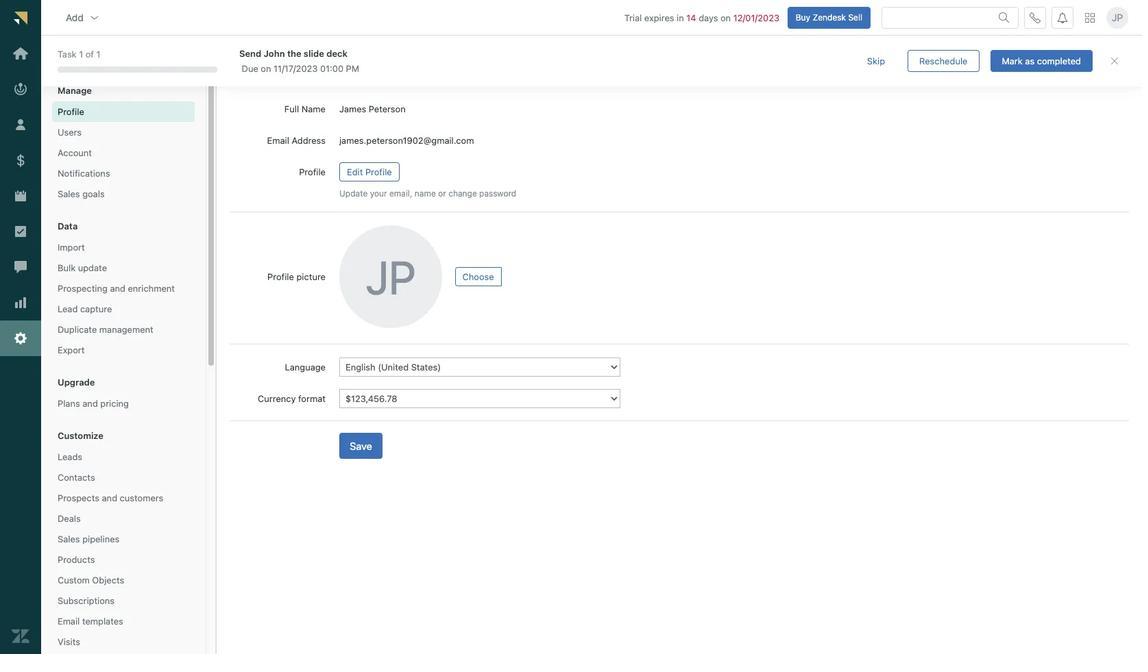 Task type: describe. For each thing, give the bounding box(es) containing it.
jp button
[[1107, 7, 1129, 29]]

sales goals link
[[52, 185, 195, 203]]

data
[[58, 221, 78, 232]]

lead capture link
[[52, 300, 195, 318]]

send john the slide deck link
[[239, 47, 831, 60]]

days
[[699, 12, 718, 23]]

on inside 'send john the slide deck due on 11/17/2023 01:00 pm'
[[261, 63, 271, 74]]

visits link
[[52, 634, 195, 652]]

duplicate
[[58, 324, 97, 335]]

zendesk image
[[12, 628, 29, 646]]

enrichment
[[128, 283, 175, 294]]

plans
[[58, 398, 80, 409]]

or
[[438, 189, 446, 199]]

profile down address in the left top of the page
[[299, 167, 326, 178]]

of
[[86, 49, 94, 60]]

leads
[[58, 452, 82, 463]]

visits
[[58, 637, 80, 648]]

chevron down image
[[89, 12, 100, 23]]

11/17/2023
[[274, 63, 318, 74]]

mark as completed
[[1002, 55, 1082, 66]]

import
[[58, 242, 85, 253]]

save
[[350, 440, 372, 453]]

zendesk products image
[[1086, 13, 1095, 22]]

choose button
[[455, 268, 502, 287]]

name
[[415, 189, 436, 199]]

trial expires in 14 days on 12/01/2023
[[625, 12, 780, 23]]

choose
[[463, 272, 494, 283]]

goals
[[82, 189, 105, 200]]

plans and pricing
[[58, 398, 129, 409]]

save button
[[339, 434, 383, 460]]

notifications
[[58, 168, 110, 179]]

prospects and customers link
[[52, 490, 195, 508]]

custom objects link
[[52, 572, 195, 590]]

profile inside profile link
[[58, 106, 84, 117]]

trial
[[625, 12, 642, 23]]

sales pipelines link
[[52, 531, 195, 549]]

buy
[[796, 12, 811, 22]]

leads link
[[52, 449, 195, 466]]

plans and pricing link
[[52, 395, 195, 413]]

name
[[302, 104, 326, 115]]

address
[[292, 135, 326, 146]]

0 horizontal spatial jp
[[366, 250, 416, 304]]

reschedule
[[920, 55, 968, 66]]

mark as completed button
[[991, 50, 1093, 72]]

jp inside button
[[1112, 12, 1124, 23]]

profile link
[[52, 103, 195, 121]]

skip
[[867, 55, 885, 66]]

export
[[58, 345, 85, 356]]

manage
[[58, 85, 92, 96]]

sales goals
[[58, 189, 105, 200]]

full
[[285, 104, 299, 115]]

subscriptions link
[[52, 593, 195, 610]]

customize
[[58, 431, 104, 442]]

reschedule button
[[908, 50, 980, 72]]

notifications link
[[52, 165, 195, 183]]

email templates link
[[52, 613, 195, 631]]

email for email address
[[267, 135, 289, 146]]

email,
[[390, 189, 412, 199]]

language
[[285, 362, 326, 373]]

bulk update
[[58, 263, 107, 274]]

prospects
[[58, 493, 99, 504]]

01:00
[[320, 63, 344, 74]]

add
[[66, 11, 84, 23]]

duplicate management
[[58, 324, 153, 335]]

subscriptions
[[58, 596, 115, 607]]

your
[[370, 189, 387, 199]]

format
[[298, 394, 326, 405]]

expires
[[645, 12, 674, 23]]

update
[[339, 189, 368, 199]]

john
[[264, 48, 285, 59]]



Task type: vqa. For each thing, say whether or not it's contained in the screenshot.
"Train" within "we're working on some solutions to help you recruit and train a new generation of salespeople. is that something you'd like to hear more about?"
no



Task type: locate. For each thing, give the bounding box(es) containing it.
due
[[242, 63, 258, 74]]

bulk
[[58, 263, 76, 274]]

customers
[[120, 493, 163, 504]]

custom objects
[[58, 575, 124, 586]]

on right due at the top
[[261, 63, 271, 74]]

sales for sales goals
[[58, 189, 80, 200]]

pm
[[346, 63, 359, 74]]

cancel image
[[1110, 56, 1121, 67]]

slide
[[304, 48, 324, 59]]

jp
[[1112, 12, 1124, 23], [366, 250, 416, 304]]

import link
[[52, 239, 195, 257]]

james
[[339, 104, 366, 115]]

buy zendesk sell button
[[788, 7, 871, 29]]

bell image
[[1058, 12, 1068, 23]]

0 vertical spatial and
[[110, 283, 125, 294]]

1 vertical spatial on
[[261, 63, 271, 74]]

and for prospects
[[102, 493, 117, 504]]

email for email templates
[[58, 617, 80, 628]]

email address
[[267, 135, 326, 146]]

mark
[[1002, 55, 1023, 66]]

duplicate management link
[[52, 321, 195, 339]]

0 horizontal spatial on
[[261, 63, 271, 74]]

james peterson
[[339, 104, 406, 115]]

edit profile
[[347, 167, 392, 178]]

and for plans
[[82, 398, 98, 409]]

currency
[[258, 394, 296, 405]]

sales down deals
[[58, 534, 80, 545]]

sales left goals
[[58, 189, 80, 200]]

0 vertical spatial email
[[267, 135, 289, 146]]

and down "contacts" link
[[102, 493, 117, 504]]

change
[[449, 189, 477, 199]]

1 vertical spatial jp
[[366, 250, 416, 304]]

bulk update link
[[52, 259, 195, 277]]

sales
[[58, 189, 80, 200], [58, 534, 80, 545]]

email templates
[[58, 617, 123, 628]]

profile up the "your"
[[365, 167, 392, 178]]

pipelines
[[82, 534, 120, 545]]

prospects and customers
[[58, 493, 163, 504]]

capture
[[80, 304, 112, 315]]

1 horizontal spatial email
[[267, 135, 289, 146]]

1
[[79, 49, 83, 60], [96, 49, 100, 60]]

zendesk
[[813, 12, 846, 22]]

lead
[[58, 304, 78, 315]]

2 vertical spatial and
[[102, 493, 117, 504]]

add button
[[55, 4, 111, 31]]

james.peterson1902@gmail.com
[[339, 135, 474, 146]]

1 horizontal spatial 1
[[96, 49, 100, 60]]

edit
[[347, 167, 363, 178]]

completed
[[1037, 55, 1082, 66]]

management
[[99, 324, 153, 335]]

profile left picture
[[268, 272, 294, 283]]

and down bulk update link
[[110, 283, 125, 294]]

email up visits
[[58, 617, 80, 628]]

2 1 from the left
[[96, 49, 100, 60]]

sales inside sales goals link
[[58, 189, 80, 200]]

email left address in the left top of the page
[[267, 135, 289, 146]]

send john the slide deck due on 11/17/2023 01:00 pm
[[239, 48, 359, 74]]

contacts link
[[52, 469, 195, 487]]

contacts
[[58, 473, 95, 483]]

deals link
[[52, 510, 195, 528]]

update
[[78, 263, 107, 274]]

users
[[58, 127, 82, 138]]

email address element
[[339, 134, 1130, 147]]

full name element
[[339, 103, 1130, 115]]

sell
[[849, 12, 863, 22]]

12/01/2023
[[734, 12, 780, 23]]

search image
[[999, 12, 1010, 23]]

1 horizontal spatial on
[[721, 12, 731, 23]]

2 sales from the top
[[58, 534, 80, 545]]

1 sales from the top
[[58, 189, 80, 200]]

0 horizontal spatial 1
[[79, 49, 83, 60]]

0 horizontal spatial email
[[58, 617, 80, 628]]

1 vertical spatial sales
[[58, 534, 80, 545]]

in
[[677, 12, 684, 23]]

account link
[[52, 144, 195, 162]]

email
[[267, 135, 289, 146], [58, 617, 80, 628]]

profile picture
[[268, 272, 326, 283]]

task 1 of 1
[[58, 49, 100, 60]]

None field
[[77, 51, 186, 64]]

on right days
[[721, 12, 731, 23]]

0 vertical spatial on
[[721, 12, 731, 23]]

deals
[[58, 514, 81, 525]]

account
[[58, 147, 92, 158]]

peterson
[[369, 104, 406, 115]]

upgrade
[[58, 377, 95, 388]]

profile inside the edit profile link
[[365, 167, 392, 178]]

1 left 'of'
[[79, 49, 83, 60]]

users link
[[52, 123, 195, 141]]

products
[[58, 555, 95, 566]]

deck
[[327, 48, 348, 59]]

products link
[[52, 551, 195, 569]]

sales pipelines
[[58, 534, 120, 545]]

and right plans
[[82, 398, 98, 409]]

objects
[[92, 575, 124, 586]]

send
[[239, 48, 261, 59]]

1 right 'of'
[[96, 49, 100, 60]]

full name
[[285, 104, 326, 115]]

calls image
[[1030, 12, 1041, 23]]

profile left the
[[230, 51, 276, 70]]

custom
[[58, 575, 90, 586]]

1 vertical spatial email
[[58, 617, 80, 628]]

sales inside sales pipelines link
[[58, 534, 80, 545]]

edit profile link
[[339, 163, 400, 182]]

1 1 from the left
[[79, 49, 83, 60]]

picture
[[297, 272, 326, 283]]

1 vertical spatial and
[[82, 398, 98, 409]]

and for prospecting
[[110, 283, 125, 294]]

password
[[479, 189, 517, 199]]

the
[[287, 48, 301, 59]]

1 horizontal spatial jp
[[1112, 12, 1124, 23]]

lead capture
[[58, 304, 112, 315]]

sales for sales pipelines
[[58, 534, 80, 545]]

profile up users
[[58, 106, 84, 117]]

0 vertical spatial sales
[[58, 189, 80, 200]]

0 vertical spatial jp
[[1112, 12, 1124, 23]]

pricing
[[100, 398, 129, 409]]

currency format
[[258, 394, 326, 405]]

task
[[58, 49, 77, 60]]

prospecting and enrichment
[[58, 283, 175, 294]]

prospecting and enrichment link
[[52, 280, 195, 298]]

14
[[687, 12, 696, 23]]

export link
[[52, 342, 195, 359]]

on
[[721, 12, 731, 23], [261, 63, 271, 74]]



